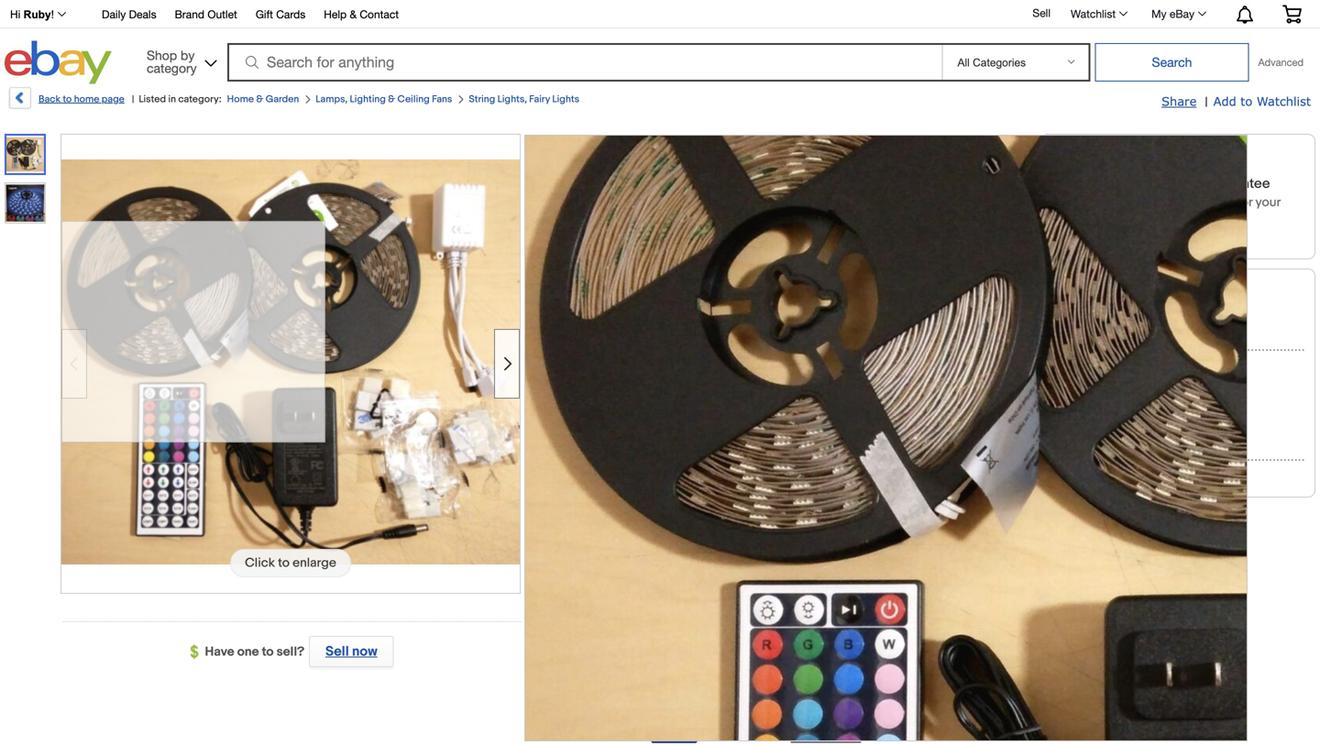 Task type: vqa. For each thing, say whether or not it's contained in the screenshot.
the Foam within the the (2 PACK) Reflective Foam Core Insulation Garage Door Double Foil 24Inch x 8ft R8
no



Task type: describe. For each thing, give the bounding box(es) containing it.
back to home page
[[39, 94, 125, 105]]

us inside new lepro 410086-rgb-us rgb led strip lights 2x10m multicolor $60
[[786, 134, 814, 160]]

home
[[74, 94, 99, 105]]

sabbashop link
[[1052, 299, 1116, 315]]

ont
[[785, 548, 809, 562]]

home & garden
[[227, 94, 299, 105]]

and inside international shipment of items may be subject to customs processing and additional charges.
[[715, 530, 735, 544]]

approximately
[[637, 313, 728, 330]]

time
[[581, 237, 611, 254]]

estimated
[[651, 577, 714, 594]]

paypal image
[[651, 672, 697, 701]]

shop for shop by category
[[147, 48, 177, 63]]

int'l
[[875, 477, 897, 493]]

help & contact link
[[324, 5, 399, 25]]

307979
[[1125, 299, 1168, 314]]

pm
[[794, 237, 813, 254]]

seller for 30 days returns . seller pays for return shipping . see details
[[754, 644, 790, 661]]

by
[[181, 48, 195, 63]]

picture 2 of 2 image
[[6, 183, 45, 223]]

$1.40
[[752, 313, 785, 330]]

delivery:
[[584, 577, 639, 594]]

lamps, lighting & ceiling fans link
[[316, 94, 452, 105]]

1 vertical spatial details
[[974, 644, 1016, 661]]

bid:
[[603, 284, 627, 301]]

watchlist inside 'share | add to watchlist'
[[1257, 94, 1311, 108]]

ordered
[[1191, 195, 1238, 210]]

see other items link
[[1052, 429, 1143, 445]]

charges.
[[793, 530, 840, 544]]

confidence
[[1124, 148, 1201, 165]]

cards
[[276, 8, 306, 21]]

between
[[717, 577, 772, 594]]

| listed in category:
[[132, 94, 222, 105]]

international
[[651, 513, 718, 528]]

learn more link
[[1092, 228, 1157, 243]]

add inside 'share | add to watchlist'
[[1213, 94, 1236, 108]]

days
[[671, 644, 700, 661]]

category:
[[178, 94, 222, 105]]

accepted.
[[725, 425, 785, 441]]

| inside 'share | add to watchlist'
[[1205, 94, 1208, 110]]

your shopping cart image
[[1282, 5, 1303, 23]]

shop with confidence
[[1055, 148, 1201, 165]]

c $1.88 main content
[[537, 134, 1024, 745]]

-
[[811, 548, 816, 562]]

payments:
[[574, 677, 639, 693]]

money
[[1125, 176, 1167, 192]]

5x
[[769, 712, 784, 729]]

0 horizontal spatial .
[[748, 644, 751, 661]]

2 tue, from the left
[[878, 577, 904, 594]]

see details link for seller pays for return shipping
[[946, 644, 1016, 661]]

sell?
[[277, 645, 305, 660]]

]
[[857, 284, 861, 301]]

subject inside please allow additional time if international delivery is subject to customs processing.
[[937, 597, 978, 611]]

30 days returns . seller pays for return shipping . see details
[[651, 644, 1016, 661]]

0 horizontal spatial |
[[132, 94, 134, 105]]

brand
[[175, 8, 204, 21]]

dollar sign image
[[190, 645, 205, 660]]

ebay inside ebay money back guarantee get the item you ordered or your money back. learn more
[[1092, 176, 1122, 192]]

seller inside seller information sabbashop ( 307979 ) 99.4% positive feedback
[[1052, 278, 1093, 297]]

seller for save
[[1110, 364, 1142, 380]]

shop by category banner
[[0, 0, 1316, 89]]

ebay inside earn up to 5x points when you use your ebay mastercard®.
[[947, 712, 977, 729]]

earn
[[703, 712, 731, 729]]

add to watchlist link
[[1213, 94, 1311, 110]]

in:
[[698, 548, 711, 562]]

pick
[[819, 548, 841, 562]]

account navigation
[[0, 0, 1316, 28]]

when
[[829, 712, 862, 729]]

contact inside account navigation
[[360, 8, 399, 21]]

details inside 'see details'
[[651, 493, 693, 510]]

returns:
[[587, 643, 639, 659]]

delivery
[[880, 597, 923, 611]]

410086-
[[650, 134, 733, 160]]

feedback
[[1133, 320, 1184, 335]]

seller for registered as a business seller
[[1166, 474, 1191, 486]]

!
[[51, 8, 54, 21]]

1 horizontal spatial .
[[940, 644, 943, 661]]

sell for sell
[[1033, 7, 1051, 19]]

returns
[[703, 644, 748, 661]]

seller information sabbashop ( 307979 ) 99.4% positive feedback
[[1052, 278, 1184, 335]]

)
[[1168, 299, 1172, 314]]

time
[[776, 597, 800, 611]]

daily
[[102, 8, 126, 21]]

hi ruby !
[[10, 8, 54, 21]]

return
[[845, 644, 883, 661]]

watchlist inside watchlist link
[[1071, 7, 1116, 20]]

canada
[[913, 548, 955, 562]]

time left:
[[581, 237, 639, 254]]

item
[[1139, 195, 1165, 210]]

26
[[833, 577, 849, 594]]

us for $1.88
[[731, 313, 749, 330]]

daily deals
[[102, 8, 156, 21]]

to inside add to watchlist button
[[906, 362, 919, 379]]

lights inside new lepro 410086-rgb-us rgb led strip lights 2x10m multicolor $60
[[962, 134, 1023, 160]]

international shipment of items may be subject to customs processing and additional charges.
[[651, 513, 963, 544]]

shipping
[[900, 477, 955, 493]]

contact seller visit store see other items
[[1052, 387, 1143, 445]]

c $1.88 approximately us $1.40
[[637, 284, 785, 330]]

estimated between tue, dec 26 and tue, jan 2 to 78745
[[651, 577, 997, 594]]

sell for sell now
[[325, 644, 349, 660]]

add inside button
[[877, 362, 903, 379]]

one
[[237, 645, 259, 660]]

a
[[1116, 474, 1121, 486]]

new lepro 410086-rgb-us rgb led strip lights 2x10m multicolor $60 - picture 1 of 2 image
[[61, 159, 520, 565]]

2 horizontal spatial &
[[388, 94, 395, 105]]

help & contact
[[324, 8, 399, 21]]

customs inside please allow additional time if international delivery is subject to customs processing.
[[651, 613, 698, 628]]

& for help
[[350, 8, 357, 21]]

returns
[[677, 425, 722, 441]]

processing
[[651, 530, 712, 544]]

4d
[[651, 237, 668, 254]]

or
[[1241, 195, 1253, 210]]

& for home
[[256, 94, 263, 105]]

to inside please allow additional time if international delivery is subject to customs processing.
[[981, 597, 991, 611]]

ebay inside my ebay link
[[1170, 7, 1195, 20]]

items inside international shipment of items may be subject to customs processing and additional charges.
[[786, 513, 816, 528]]

in
[[168, 94, 176, 105]]

the
[[1117, 195, 1136, 210]]

breathe easy. returns accepted.
[[596, 425, 785, 441]]

advanced
[[1258, 56, 1304, 68]]

rgb
[[819, 134, 862, 160]]

strip
[[910, 134, 957, 160]]

save
[[1079, 364, 1107, 380]]

30
[[651, 644, 668, 661]]



Task type: locate. For each thing, give the bounding box(es) containing it.
. right int'l
[[955, 477, 959, 493]]

1 vertical spatial sell
[[325, 644, 349, 660]]

1 vertical spatial see
[[962, 477, 986, 493]]

additional inside international shipment of items may be subject to customs processing and additional charges.
[[737, 530, 791, 544]]

daily deals link
[[102, 5, 156, 25]]

see inside contact seller visit store see other items
[[1052, 429, 1074, 445]]

1 horizontal spatial ebay
[[1092, 176, 1122, 192]]

2 vertical spatial see
[[946, 644, 971, 661]]

sell left watchlist link
[[1033, 7, 1051, 19]]

0 vertical spatial seller
[[1052, 278, 1093, 297]]

0 vertical spatial us
[[786, 134, 814, 160]]

1 horizontal spatial tue,
[[878, 577, 904, 594]]

0 horizontal spatial sell
[[325, 644, 349, 660]]

contact right help
[[360, 8, 399, 21]]

1 vertical spatial additional
[[720, 597, 773, 611]]

1 vertical spatial subject
[[937, 597, 978, 611]]

gift
[[256, 8, 273, 21]]

american express image
[[847, 672, 893, 701]]

0 horizontal spatial with details__icon image
[[558, 424, 575, 442]]

ebay right use at right
[[947, 712, 977, 729]]

1 horizontal spatial your
[[1256, 195, 1281, 210]]

0 vertical spatial sell
[[1033, 7, 1051, 19]]

see
[[1052, 429, 1074, 445], [962, 477, 986, 493], [946, 644, 971, 661]]

customs up "canada"
[[917, 513, 963, 528]]

1 horizontal spatial us
[[752, 479, 767, 493]]

Search for anything text field
[[230, 45, 938, 80]]

details
[[651, 493, 693, 510], [974, 644, 1016, 661]]

us inside c $18.99 (approx us $14.15) expedited int'l shipping .
[[752, 479, 767, 493]]

your inside earn up to 5x points when you use your ebay mastercard®.
[[917, 712, 944, 729]]

customs down please
[[651, 613, 698, 628]]

shop by category
[[147, 48, 197, 76]]

0 horizontal spatial subject
[[860, 513, 901, 528]]

1 vertical spatial watchlist
[[1257, 94, 1311, 108]]

shipment
[[720, 513, 771, 528]]

up right the pick
[[844, 548, 858, 562]]

to down 78745
[[981, 597, 991, 611]]

0 vertical spatial see
[[1052, 429, 1074, 445]]

deals
[[129, 8, 156, 21]]

1 horizontal spatial seller
[[1052, 278, 1093, 297]]

easy.
[[644, 425, 674, 441]]

outlet
[[208, 8, 237, 21]]

0 horizontal spatial items
[[786, 513, 816, 528]]

1 vertical spatial us
[[731, 313, 749, 330]]

items inside contact seller visit store see other items
[[1111, 429, 1143, 445]]

more
[[1127, 228, 1157, 243]]

seller down save seller
[[1102, 387, 1134, 402]]

0 vertical spatial see details link
[[651, 477, 986, 510]]

0 horizontal spatial add
[[877, 362, 903, 379]]

master card image
[[798, 672, 844, 701]]

bid
[[833, 284, 854, 301], [930, 318, 950, 335]]

0 horizontal spatial back
[[39, 94, 61, 105]]

brand outlet link
[[175, 5, 237, 25]]

0 vertical spatial watchlist
[[1071, 7, 1116, 20]]

seller up visa 'image' on the right
[[754, 644, 790, 661]]

us left $1.40
[[731, 313, 749, 330]]

[ 1 bid ]
[[819, 284, 861, 301]]

positive
[[1087, 320, 1130, 335]]

2 horizontal spatial us
[[786, 134, 814, 160]]

with details__icon image for breathe easy.
[[558, 424, 575, 442]]

help
[[324, 8, 347, 21]]

1 vertical spatial lights
[[962, 134, 1023, 160]]

us for $18.99
[[752, 479, 767, 493]]

up inside earn up to 5x points when you use your ebay mastercard®.
[[734, 712, 750, 729]]

to inside back to home page link
[[63, 94, 72, 105]]

0 horizontal spatial lights
[[552, 94, 579, 105]]

your right use at right
[[917, 712, 944, 729]]

0 horizontal spatial &
[[256, 94, 263, 105]]

bid right place at the top right
[[930, 318, 950, 335]]

1 horizontal spatial with details__icon image
[[1055, 196, 1077, 219]]

ebay
[[1170, 7, 1195, 20], [1092, 176, 1122, 192], [947, 712, 977, 729]]

and right 26
[[852, 577, 875, 594]]

with details__icon image inside c $1.88 main content
[[558, 424, 575, 442]]

0 horizontal spatial you
[[865, 712, 888, 729]]

google pay image
[[700, 672, 746, 701]]

to right one
[[262, 645, 274, 660]]

to down shipping
[[904, 513, 914, 528]]

subject right is
[[937, 597, 978, 611]]

seller right business
[[1166, 474, 1191, 486]]

new
[[537, 134, 584, 160]]

0 vertical spatial c
[[637, 284, 655, 313]]

pays
[[793, 644, 822, 661]]

1 vertical spatial ebay
[[1092, 176, 1122, 192]]

watchlist down advanced link
[[1257, 94, 1311, 108]]

us left "$14.15)"
[[752, 479, 767, 493]]

bid inside button
[[930, 318, 950, 335]]

1 vertical spatial back
[[1170, 176, 1201, 192]]

items right other
[[1111, 429, 1143, 445]]

seller right 'save'
[[1110, 364, 1142, 380]]

(approx
[[708, 479, 749, 493]]

. down 2
[[940, 644, 943, 661]]

shop
[[147, 48, 177, 63], [1055, 148, 1090, 165]]

registered
[[1052, 474, 1102, 486]]

none submit inside shop by category banner
[[1095, 43, 1249, 82]]

| right the share button
[[1205, 94, 1208, 110]]

1 horizontal spatial and
[[852, 577, 875, 594]]

0 vertical spatial up
[[844, 548, 858, 562]]

tue, up time
[[776, 577, 801, 594]]

c for $18.99
[[651, 477, 662, 493]]

1 vertical spatial with details__icon image
[[558, 424, 575, 442]]

0 vertical spatial items
[[1111, 429, 1143, 445]]

sell now link
[[305, 636, 394, 667]]

0 vertical spatial contact
[[360, 8, 399, 21]]

us
[[786, 134, 814, 160], [731, 313, 749, 330], [752, 479, 767, 493]]

307979 link
[[1125, 299, 1168, 314]]

1 horizontal spatial watchlist
[[1257, 94, 1311, 108]]

0 horizontal spatial us
[[731, 313, 749, 330]]

customs inside international shipment of items may be subject to customs processing and additional charges.
[[917, 513, 963, 528]]

0 horizontal spatial details
[[651, 493, 693, 510]]

& right help
[[350, 8, 357, 21]]

contact inside contact seller visit store see other items
[[1052, 387, 1099, 402]]

see details link up may
[[651, 477, 986, 510]]

0 vertical spatial seller
[[1110, 364, 1142, 380]]

string lights, fairy lights link
[[469, 94, 579, 105]]

business
[[1124, 474, 1163, 486]]

1 vertical spatial contact
[[1052, 387, 1099, 402]]

place bid button
[[819, 308, 1023, 345]]

1 horizontal spatial you
[[1168, 195, 1189, 210]]

1 horizontal spatial sell
[[1033, 7, 1051, 19]]

ebay money back guarantee get the item you ordered or your money back. learn more
[[1092, 176, 1281, 243]]

$18.99
[[665, 477, 705, 493]]

0 horizontal spatial contact
[[360, 8, 399, 21]]

ceiling
[[397, 94, 430, 105]]

sell inside account navigation
[[1033, 7, 1051, 19]]

2 horizontal spatial .
[[955, 477, 959, 493]]

have one to sell?
[[205, 645, 305, 660]]

[
[[819, 284, 823, 301]]

shop left the by
[[147, 48, 177, 63]]

. down processing.
[[748, 644, 751, 661]]

1 vertical spatial you
[[865, 712, 888, 729]]

with details__icon image for ebay money back guarantee
[[1055, 196, 1077, 219]]

money
[[1092, 209, 1131, 225]]

to inside earn up to 5x points when you use your ebay mastercard®.
[[753, 712, 765, 729]]

advanced link
[[1249, 44, 1313, 81]]

visit
[[1052, 408, 1077, 424]]

1 horizontal spatial shop
[[1055, 148, 1090, 165]]

1 horizontal spatial details
[[974, 644, 1016, 661]]

visa image
[[749, 672, 795, 701]]

with details__icon image left breathe
[[558, 424, 575, 442]]

2x10m
[[537, 160, 600, 186]]

0 vertical spatial details
[[651, 493, 693, 510]]

now
[[352, 644, 377, 660]]

add down place at the top right
[[877, 362, 903, 379]]

fairy
[[529, 94, 550, 105]]

0 vertical spatial shop
[[147, 48, 177, 63]]

page
[[102, 94, 125, 105]]

other
[[1077, 429, 1108, 445]]

shop left with at the right top of the page
[[1055, 148, 1090, 165]]

to right 2
[[943, 577, 956, 594]]

0 vertical spatial add
[[1213, 94, 1236, 108]]

1 horizontal spatial |
[[695, 237, 699, 254]]

0 horizontal spatial seller
[[754, 644, 790, 661]]

bid left ]
[[833, 284, 854, 301]]

1 horizontal spatial lights
[[962, 134, 1023, 160]]

subject
[[860, 513, 901, 528], [937, 597, 978, 611]]

to
[[63, 94, 72, 105], [1241, 94, 1253, 108], [906, 362, 919, 379], [904, 513, 914, 528], [943, 577, 956, 594], [981, 597, 991, 611], [262, 645, 274, 660], [753, 712, 765, 729]]

1 tue, from the left
[[776, 577, 801, 594]]

ebay up get
[[1092, 176, 1122, 192]]

0 horizontal spatial tue,
[[776, 577, 801, 594]]

| left "listed"
[[132, 94, 134, 105]]

1 horizontal spatial bid
[[930, 318, 950, 335]]

and
[[715, 530, 735, 544], [852, 577, 875, 594]]

1 horizontal spatial back
[[1170, 176, 1201, 192]]

new lepro 410086-rgb-us rgb led strip lights 2x10m multicolor $60
[[537, 134, 1023, 186]]

and up toronto on the bottom right of the page
[[715, 530, 735, 544]]

seller inside button
[[1110, 364, 1142, 380]]

0 vertical spatial subject
[[860, 513, 901, 528]]

ebay mastercard image
[[651, 714, 697, 744]]

4d 12h | tuesday, 10:14 pm
[[651, 237, 813, 254]]

add to watchlist
[[877, 362, 978, 379]]

to down advanced link
[[1241, 94, 1253, 108]]

string
[[469, 94, 495, 105]]

see details link for expedited int'l shipping
[[651, 477, 986, 510]]

0 horizontal spatial bid
[[833, 284, 854, 301]]

lights right fairy
[[552, 94, 579, 105]]

get
[[1092, 195, 1114, 210]]

0 horizontal spatial ebay
[[947, 712, 977, 729]]

for
[[825, 644, 842, 661]]

us inside c $1.88 approximately us $1.40
[[731, 313, 749, 330]]

details up international
[[651, 493, 693, 510]]

10:14
[[761, 237, 791, 254]]

c for $1.88
[[637, 284, 655, 313]]

to inside international shipment of items may be subject to customs processing and additional charges.
[[904, 513, 914, 528]]

1 horizontal spatial contact
[[1052, 387, 1099, 402]]

with details__icon image left get
[[1055, 196, 1077, 219]]

0 horizontal spatial your
[[917, 712, 944, 729]]

| right the 12h
[[695, 237, 699, 254]]

back.
[[1134, 209, 1166, 225]]

2 vertical spatial ebay
[[947, 712, 977, 729]]

you inside ebay money back guarantee get the item you ordered or your money back. learn more
[[1168, 195, 1189, 210]]

your right the or
[[1256, 195, 1281, 210]]

watchlist
[[1071, 7, 1116, 20], [1257, 94, 1311, 108]]

seller for contact
[[1102, 387, 1134, 402]]

1 horizontal spatial add
[[1213, 94, 1236, 108]]

you right the item
[[1168, 195, 1189, 210]]

points
[[787, 712, 826, 729]]

1 vertical spatial your
[[917, 712, 944, 729]]

seller inside c $1.88 main content
[[754, 644, 790, 661]]

back inside ebay money back guarantee get the item you ordered or your money back. learn more
[[1170, 176, 1201, 192]]

c right bid:
[[637, 284, 655, 313]]

international
[[811, 597, 878, 611]]

1 vertical spatial items
[[786, 513, 816, 528]]

with details__icon image
[[1055, 196, 1077, 219], [558, 424, 575, 442]]

if
[[802, 597, 809, 611]]

have
[[205, 645, 234, 660]]

12h
[[671, 237, 691, 254]]

to inside 'share | add to watchlist'
[[1241, 94, 1253, 108]]

of
[[773, 513, 784, 528]]

your inside ebay money back guarantee get the item you ordered or your money back. learn more
[[1256, 195, 1281, 210]]

0 vertical spatial your
[[1256, 195, 1281, 210]]

0 vertical spatial ebay
[[1170, 7, 1195, 20]]

0 vertical spatial you
[[1168, 195, 1189, 210]]

guarantee
[[1204, 176, 1270, 192]]

back up ordered
[[1170, 176, 1201, 192]]

| inside c $1.88 main content
[[695, 237, 699, 254]]

lights right strip
[[962, 134, 1023, 160]]

details down 78745
[[974, 644, 1016, 661]]

lamps,
[[316, 94, 348, 105]]

back left home
[[39, 94, 61, 105]]

tue, up delivery
[[878, 577, 904, 594]]

brand outlet
[[175, 8, 237, 21]]

c inside c $1.88 approximately us $1.40
[[637, 284, 655, 313]]

1 vertical spatial shop
[[1055, 148, 1090, 165]]

2 horizontal spatial ebay
[[1170, 7, 1195, 20]]

1 horizontal spatial items
[[1111, 429, 1143, 445]]

c left '$18.99'
[[651, 477, 662, 493]]

information
[[1096, 278, 1179, 297]]

picture 1 of 2 image
[[6, 136, 44, 173]]

1 horizontal spatial &
[[350, 8, 357, 21]]

shop for shop with confidence
[[1055, 148, 1090, 165]]

1 vertical spatial add
[[877, 362, 903, 379]]

additional inside please allow additional time if international delivery is subject to customs processing.
[[720, 597, 773, 611]]

additional down "between"
[[720, 597, 773, 611]]

2
[[932, 577, 940, 594]]

items up 'charges.'
[[786, 513, 816, 528]]

tuesday,
[[703, 237, 758, 254]]

contact up visit store link
[[1052, 387, 1099, 402]]

new
[[650, 212, 676, 227]]

1 vertical spatial c
[[651, 477, 662, 493]]

to left 5x
[[753, 712, 765, 729]]

1 vertical spatial see details link
[[946, 644, 1016, 661]]

up right earn
[[734, 712, 750, 729]]

earn up to 5x points when you use your ebay mastercard®.
[[703, 712, 977, 745]]

to left watchlist
[[906, 362, 919, 379]]

subject right be
[[860, 513, 901, 528]]

my ebay
[[1152, 7, 1195, 20]]

hi
[[10, 8, 20, 21]]

additional up gta,
[[737, 530, 791, 544]]

0 vertical spatial additional
[[737, 530, 791, 544]]

0 vertical spatial and
[[715, 530, 735, 544]]

2 vertical spatial seller
[[754, 644, 790, 661]]

ebay right my
[[1170, 7, 1195, 20]]

sell left now
[[325, 644, 349, 660]]

see inside 'see details'
[[962, 477, 986, 493]]

1 horizontal spatial subject
[[937, 597, 978, 611]]

1 vertical spatial and
[[852, 577, 875, 594]]

you inside earn up to 5x points when you use your ebay mastercard®.
[[865, 712, 888, 729]]

$1.88
[[660, 284, 715, 313]]

0 vertical spatial back
[[39, 94, 61, 105]]

& right home
[[256, 94, 263, 105]]

0 vertical spatial lights
[[552, 94, 579, 105]]

1 horizontal spatial up
[[844, 548, 858, 562]]

see details link down 78745
[[946, 644, 1016, 661]]

us left rgb
[[786, 134, 814, 160]]

seller up sabbashop
[[1052, 278, 1093, 297]]

& inside account navigation
[[350, 8, 357, 21]]

c
[[637, 284, 655, 313], [651, 477, 662, 493]]

0 horizontal spatial watchlist
[[1071, 7, 1116, 20]]

& left 'ceiling' at the left
[[388, 94, 395, 105]]

watchlist right the sell link
[[1071, 7, 1116, 20]]

save seller
[[1079, 364, 1142, 380]]

1 vertical spatial seller
[[1102, 387, 1134, 402]]

seller inside contact seller visit store see other items
[[1102, 387, 1134, 402]]

back to home page link
[[7, 87, 125, 116]]

0 vertical spatial bid
[[833, 284, 854, 301]]

you left use at right
[[865, 712, 888, 729]]

add right share
[[1213, 94, 1236, 108]]

2 horizontal spatial |
[[1205, 94, 1208, 110]]

0 vertical spatial with details__icon image
[[1055, 196, 1077, 219]]

None submit
[[1095, 43, 1249, 82]]

be
[[844, 513, 858, 528]]

current bid:
[[551, 284, 627, 301]]

shop inside shop by category
[[147, 48, 177, 63]]

multicolor
[[605, 160, 705, 186]]

to left home
[[63, 94, 72, 105]]

sabbashop
[[1052, 299, 1116, 315]]

subject inside international shipment of items may be subject to customs processing and additional charges.
[[860, 513, 901, 528]]

1 vertical spatial bid
[[930, 318, 950, 335]]

home
[[227, 94, 254, 105]]

0 horizontal spatial customs
[[651, 613, 698, 628]]

0 vertical spatial customs
[[917, 513, 963, 528]]

1 horizontal spatial customs
[[917, 513, 963, 528]]

toronto
[[713, 548, 754, 562]]



